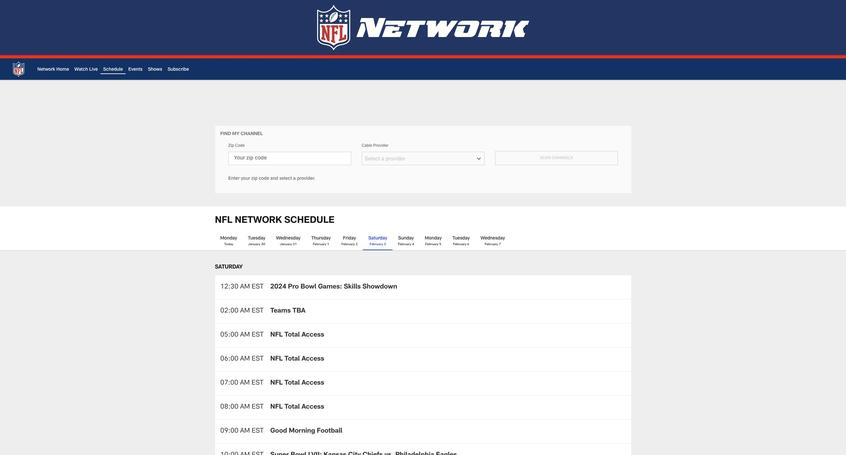 Task type: vqa. For each thing, say whether or not it's contained in the screenshot.


Task type: describe. For each thing, give the bounding box(es) containing it.
enter
[[228, 177, 240, 181]]

network inside page main content main content
[[235, 216, 282, 226]]

morning
[[289, 428, 315, 435]]

total for 08:00 am est
[[285, 404, 300, 411]]

subscribe
[[168, 67, 189, 72]]

07:00
[[220, 380, 238, 387]]

my
[[232, 132, 240, 137]]

wednesday for wednesday january 31
[[276, 236, 301, 241]]

pro
[[288, 284, 299, 291]]

thursday
[[311, 236, 331, 241]]

2024
[[271, 284, 287, 291]]

nfl total access for 06:00 am est
[[271, 356, 324, 363]]

friday february 2
[[342, 236, 358, 246]]

february for monday
[[425, 243, 439, 246]]

scan channels button
[[495, 151, 618, 165]]

zip code
[[228, 144, 245, 148]]

scan channels
[[540, 156, 573, 160]]

today
[[224, 243, 233, 246]]

sunday
[[398, 236, 414, 241]]

february for wednesday
[[485, 243, 498, 246]]

channels
[[552, 156, 573, 160]]

skills
[[344, 284, 361, 291]]

est for 02:00 am est
[[252, 308, 264, 315]]

select
[[280, 177, 292, 181]]

sunday february 4
[[398, 236, 414, 246]]

provider
[[373, 144, 389, 148]]

06:00 am est
[[220, 356, 264, 363]]

enter your zip code and select a provider.
[[228, 177, 316, 181]]

31
[[293, 243, 297, 246]]

banner containing network home
[[0, 58, 847, 80]]

thursday february 1
[[311, 236, 331, 246]]

access for 07:00 am est
[[302, 380, 324, 387]]

access for 06:00 am est
[[302, 356, 324, 363]]

schedule link
[[103, 67, 123, 72]]

nfl total access for 07:00 am est
[[271, 380, 324, 387]]

access for 05:00 am est
[[302, 332, 324, 339]]

teams
[[271, 308, 291, 315]]

tuesday for tuesday january 30
[[248, 236, 266, 241]]

teams tba
[[271, 308, 306, 315]]

network home
[[37, 67, 69, 72]]

schedule inside banner
[[103, 67, 123, 72]]

football
[[317, 428, 343, 435]]

tba
[[293, 308, 306, 315]]

a
[[293, 177, 296, 181]]

wednesday january 31
[[276, 236, 301, 246]]

code
[[259, 177, 269, 181]]

cable
[[362, 144, 372, 148]]

3
[[384, 243, 386, 246]]

zip
[[251, 177, 258, 181]]

watch live link
[[74, 67, 98, 72]]

code
[[235, 144, 245, 148]]

scan
[[540, 156, 551, 160]]

2024 pro bowl games: skills showdown
[[271, 284, 398, 291]]

monday february 5
[[425, 236, 442, 246]]

find my channel
[[220, 132, 263, 137]]

good morning football
[[271, 428, 343, 435]]

08:00 am est
[[220, 404, 264, 411]]

good
[[271, 428, 287, 435]]

est for 05:00 am est
[[252, 332, 264, 339]]

am for 12:30
[[240, 284, 250, 291]]

2
[[356, 243, 358, 246]]

access for 08:00 am est
[[302, 404, 324, 411]]

total for 07:00 am est
[[285, 380, 300, 387]]

02:00 am est
[[220, 308, 264, 315]]

zip
[[228, 144, 234, 148]]

page main content main content
[[0, 126, 847, 455]]

est for 07:00 am est
[[252, 380, 264, 387]]

events
[[128, 67, 143, 72]]

est for 08:00 am est
[[252, 404, 264, 411]]

saturday for saturday february 3
[[369, 236, 388, 241]]



Task type: locate. For each thing, give the bounding box(es) containing it.
february inside tuesday february 6
[[453, 243, 467, 246]]

provider.
[[297, 177, 316, 181]]

05:00
[[220, 332, 239, 339]]

tuesday
[[248, 236, 266, 241], [453, 236, 470, 241]]

nfl
[[215, 216, 233, 226], [271, 332, 283, 339], [271, 356, 283, 363], [271, 380, 283, 387], [271, 404, 283, 411]]

network left home
[[37, 67, 55, 72]]

january inside wednesday january 31
[[280, 243, 292, 246]]

7 est from the top
[[252, 428, 264, 435]]

0 horizontal spatial schedule
[[103, 67, 123, 72]]

your
[[241, 177, 250, 181]]

6 february from the left
[[453, 243, 467, 246]]

shows
[[148, 67, 162, 72]]

1 vertical spatial network
[[235, 216, 282, 226]]

2 nfl total access from the top
[[271, 356, 324, 363]]

est right 07:00
[[252, 380, 264, 387]]

1 tuesday from the left
[[248, 236, 266, 241]]

wednesday up 7
[[481, 236, 505, 241]]

02:00
[[220, 308, 239, 315]]

est left good
[[252, 428, 264, 435]]

saturday up 3
[[369, 236, 388, 241]]

06:00
[[220, 356, 239, 363]]

wednesday february 7
[[481, 236, 505, 246]]

1 vertical spatial saturday
[[215, 265, 243, 270]]

est right 06:00
[[252, 356, 264, 363]]

friday
[[343, 236, 356, 241]]

watch
[[74, 67, 88, 72]]

30
[[261, 243, 265, 246]]

february left 5
[[425, 243, 439, 246]]

live
[[89, 67, 98, 72]]

2 wednesday from the left
[[481, 236, 505, 241]]

4 est from the top
[[252, 356, 264, 363]]

4 february from the left
[[398, 243, 412, 246]]

1 horizontal spatial network
[[235, 216, 282, 226]]

nfl for 06:00 am est
[[271, 356, 283, 363]]

1 monday from the left
[[220, 236, 237, 241]]

09:00 am est
[[220, 428, 264, 435]]

1 january from the left
[[248, 243, 261, 246]]

february inside monday february 5
[[425, 243, 439, 246]]

nfl network schedule
[[215, 216, 335, 226]]

tuesday february 6
[[453, 236, 470, 246]]

est right 05:00
[[252, 332, 264, 339]]

february
[[313, 243, 326, 246], [342, 243, 355, 246], [370, 243, 383, 246], [398, 243, 412, 246], [425, 243, 439, 246], [453, 243, 467, 246], [485, 243, 498, 246]]

07:00 am est
[[220, 380, 264, 387]]

0 horizontal spatial monday
[[220, 236, 237, 241]]

est left 2024
[[252, 284, 264, 291]]

am right 08:00
[[240, 404, 250, 411]]

february left 6
[[453, 243, 467, 246]]

12:30
[[220, 284, 239, 291]]

3 est from the top
[[252, 332, 264, 339]]

0 horizontal spatial saturday
[[215, 265, 243, 270]]

monday up the "today"
[[220, 236, 237, 241]]

saturday
[[369, 236, 388, 241], [215, 265, 243, 270]]

bowl
[[301, 284, 317, 291]]

3 total from the top
[[285, 380, 300, 387]]

showdown
[[363, 284, 398, 291]]

est right 08:00
[[252, 404, 264, 411]]

january left 30
[[248, 243, 261, 246]]

7 february from the left
[[485, 243, 498, 246]]

2 january from the left
[[280, 243, 292, 246]]

january inside tuesday january 30
[[248, 243, 261, 246]]

6
[[468, 243, 470, 246]]

2 tuesday from the left
[[453, 236, 470, 241]]

am for 07:00
[[240, 380, 250, 387]]

wednesday up 31
[[276, 236, 301, 241]]

access
[[302, 332, 324, 339], [302, 356, 324, 363], [302, 380, 324, 387], [302, 404, 324, 411]]

1 horizontal spatial january
[[280, 243, 292, 246]]

0 vertical spatial network
[[37, 67, 55, 72]]

february inside friday february 2
[[342, 243, 355, 246]]

total
[[285, 332, 300, 339], [285, 356, 300, 363], [285, 380, 300, 387], [285, 404, 300, 411]]

0 horizontal spatial january
[[248, 243, 261, 246]]

am right 07:00
[[240, 380, 250, 387]]

2 february from the left
[[342, 243, 355, 246]]

2 access from the top
[[302, 356, 324, 363]]

1 horizontal spatial saturday
[[369, 236, 388, 241]]

am for 08:00
[[240, 404, 250, 411]]

Zip Code number field
[[228, 152, 351, 165]]

february down the thursday
[[313, 243, 326, 246]]

0 horizontal spatial tuesday
[[248, 236, 266, 241]]

am for 09:00
[[240, 428, 250, 435]]

6 est from the top
[[252, 404, 264, 411]]

am right the 02:00
[[240, 308, 250, 315]]

events link
[[128, 67, 143, 72]]

09:00
[[220, 428, 239, 435]]

home
[[56, 67, 69, 72]]

2 est from the top
[[252, 308, 264, 315]]

network home link
[[37, 67, 69, 72]]

1 horizontal spatial monday
[[425, 236, 442, 241]]

7
[[499, 243, 501, 246]]

3 february from the left
[[370, 243, 383, 246]]

am right 05:00
[[240, 332, 250, 339]]

est for 06:00 am est
[[252, 356, 264, 363]]

am for 02:00
[[240, 308, 250, 315]]

0 horizontal spatial network
[[37, 67, 55, 72]]

saturday february 3
[[369, 236, 388, 246]]

nfl total access for 05:00 am est
[[271, 332, 324, 339]]

games:
[[318, 284, 342, 291]]

12:30 am est
[[220, 284, 264, 291]]

february inside 'saturday february 3'
[[370, 243, 383, 246]]

1 nfl total access from the top
[[271, 332, 324, 339]]

monday
[[220, 236, 237, 241], [425, 236, 442, 241]]

february left 3
[[370, 243, 383, 246]]

tuesday january 30
[[248, 236, 266, 246]]

channel
[[241, 132, 263, 137]]

am for 05:00
[[240, 332, 250, 339]]

february for tuesday
[[453, 243, 467, 246]]

february down friday
[[342, 243, 355, 246]]

total for 06:00 am est
[[285, 356, 300, 363]]

schedule up the thursday
[[284, 216, 335, 226]]

network up tuesday january 30
[[235, 216, 282, 226]]

1 horizontal spatial schedule
[[284, 216, 335, 226]]

tuesday up 30
[[248, 236, 266, 241]]

nfl total access
[[271, 332, 324, 339], [271, 356, 324, 363], [271, 380, 324, 387], [271, 404, 324, 411]]

cable provider
[[362, 144, 389, 148]]

2 monday from the left
[[425, 236, 442, 241]]

network
[[37, 67, 55, 72], [235, 216, 282, 226]]

1 horizontal spatial wednesday
[[481, 236, 505, 241]]

saturday for saturday
[[215, 265, 243, 270]]

1 wednesday from the left
[[276, 236, 301, 241]]

banner
[[0, 58, 847, 80]]

monday up 5
[[425, 236, 442, 241]]

0 vertical spatial saturday
[[369, 236, 388, 241]]

0 horizontal spatial wednesday
[[276, 236, 301, 241]]

5
[[440, 243, 442, 246]]

nfl shield image
[[11, 61, 27, 77]]

tuesday for tuesday february 6
[[453, 236, 470, 241]]

february for saturday
[[370, 243, 383, 246]]

shows link
[[148, 67, 162, 72]]

am right "12:30"
[[240, 284, 250, 291]]

schedule right live
[[103, 67, 123, 72]]

1 february from the left
[[313, 243, 326, 246]]

and
[[271, 177, 278, 181]]

february left 7
[[485, 243, 498, 246]]

monday for monday today
[[220, 236, 237, 241]]

1 total from the top
[[285, 332, 300, 339]]

1 horizontal spatial tuesday
[[453, 236, 470, 241]]

nfl for 07:00 am est
[[271, 380, 283, 387]]

am right 06:00
[[240, 356, 250, 363]]

wednesday
[[276, 236, 301, 241], [481, 236, 505, 241]]

february down sunday
[[398, 243, 412, 246]]

est
[[252, 284, 264, 291], [252, 308, 264, 315], [252, 332, 264, 339], [252, 356, 264, 363], [252, 380, 264, 387], [252, 404, 264, 411], [252, 428, 264, 435]]

05:00 am est
[[220, 332, 264, 339]]

february for friday
[[342, 243, 355, 246]]

total for 05:00 am est
[[285, 332, 300, 339]]

schedule
[[103, 67, 123, 72], [284, 216, 335, 226]]

tuesday up 6
[[453, 236, 470, 241]]

schedule inside page main content main content
[[284, 216, 335, 226]]

am
[[240, 284, 250, 291], [240, 308, 250, 315], [240, 332, 250, 339], [240, 356, 250, 363], [240, 380, 250, 387], [240, 404, 250, 411], [240, 428, 250, 435]]

february inside "sunday february 4"
[[398, 243, 412, 246]]

saturday up "12:30"
[[215, 265, 243, 270]]

wednesday for wednesday february 7
[[481, 236, 505, 241]]

5 february from the left
[[425, 243, 439, 246]]

5 est from the top
[[252, 380, 264, 387]]

1 access from the top
[[302, 332, 324, 339]]

4 nfl total access from the top
[[271, 404, 324, 411]]

est for 09:00 am est
[[252, 428, 264, 435]]

1 vertical spatial schedule
[[284, 216, 335, 226]]

1 est from the top
[[252, 284, 264, 291]]

0 vertical spatial schedule
[[103, 67, 123, 72]]

4 access from the top
[[302, 404, 324, 411]]

january left 31
[[280, 243, 292, 246]]

nfl for 05:00 am est
[[271, 332, 283, 339]]

monday for monday february 5
[[425, 236, 442, 241]]

am right 09:00
[[240, 428, 250, 435]]

est for 12:30 am est
[[252, 284, 264, 291]]

08:00
[[220, 404, 239, 411]]

watch live
[[74, 67, 98, 72]]

am for 06:00
[[240, 356, 250, 363]]

february inside thursday february 1
[[313, 243, 326, 246]]

february inside wednesday february 7
[[485, 243, 498, 246]]

est left teams
[[252, 308, 264, 315]]

nfl for 08:00 am est
[[271, 404, 283, 411]]

january for wednesday
[[280, 243, 292, 246]]

nfl total access for 08:00 am est
[[271, 404, 324, 411]]

subscribe link
[[168, 67, 189, 72]]

february for sunday
[[398, 243, 412, 246]]

february for thursday
[[313, 243, 326, 246]]

3 access from the top
[[302, 380, 324, 387]]

4 total from the top
[[285, 404, 300, 411]]

2 total from the top
[[285, 356, 300, 363]]

january
[[248, 243, 261, 246], [280, 243, 292, 246]]

1
[[327, 243, 329, 246]]

4
[[412, 243, 414, 246]]

3 nfl total access from the top
[[271, 380, 324, 387]]

january for tuesday
[[248, 243, 261, 246]]

monday today
[[220, 236, 237, 246]]

find
[[220, 132, 231, 137]]



